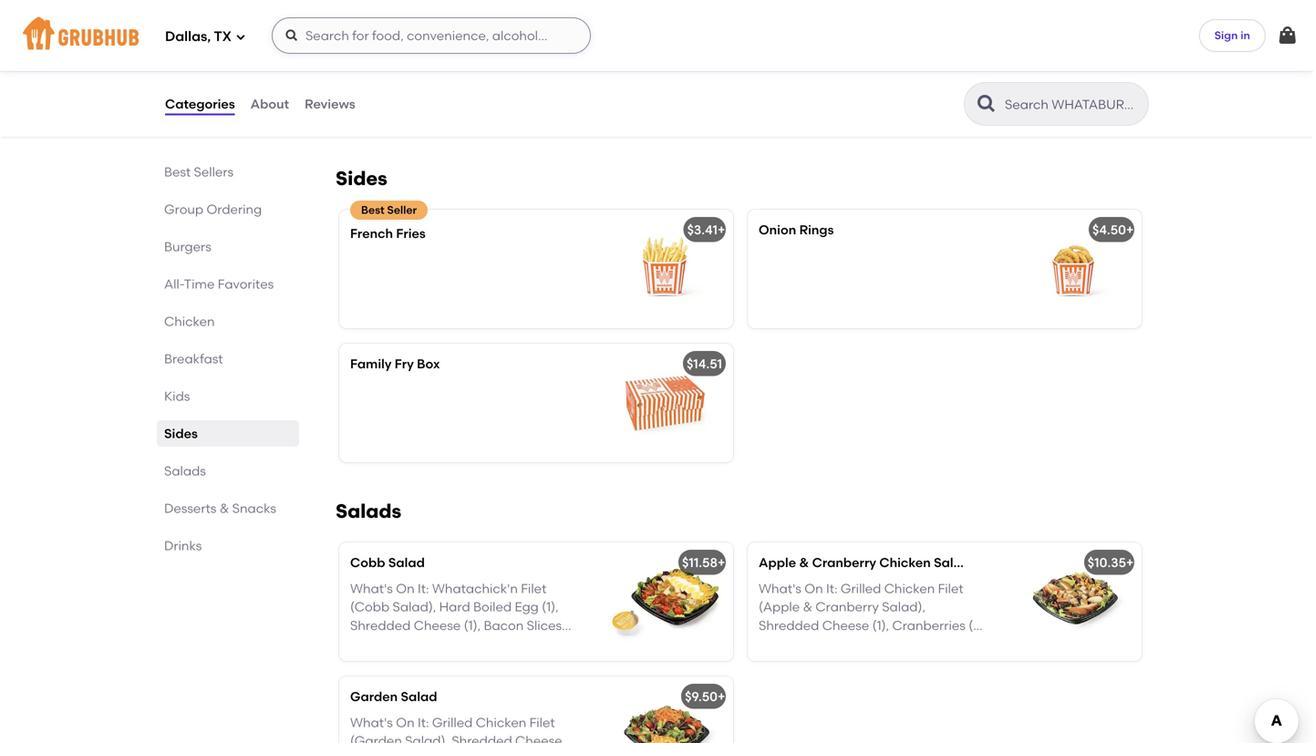 Task type: describe. For each thing, give the bounding box(es) containing it.
best for seller
[[361, 203, 385, 217]]

red
[[403, 655, 428, 671]]

salad up cranberries
[[934, 555, 971, 571]]

group
[[164, 202, 204, 217]]

cheese inside what's on it: whatachick'n filet (cobb salad), hard boiled egg (1), shredded cheese (1), bacon slices (3), grape tomatoes (6), grated carrots, red roma blend
[[414, 618, 461, 634]]

boiled
[[474, 600, 512, 615]]

$10.35 +
[[1088, 555, 1135, 571]]

salad for $11.58 +
[[389, 555, 425, 571]]

kid's
[[438, 22, 468, 38]]

justaburger® kid's meal button
[[339, 10, 734, 129]]

sellers
[[194, 164, 234, 180]]

what's for what's on it: grilled chicken filet (garden salad), shredded chees
[[350, 715, 393, 731]]

onion rings
[[759, 222, 834, 238]]

on for (apple
[[805, 581, 824, 597]]

(1), up (1)
[[969, 618, 986, 634]]

$3.41 +
[[688, 222, 726, 238]]

what's for what's on it: grilled chicken filet (apple & cranberry salad), shredded cheese (1), cranberries (1), apple slices, matchstick carrots (1)
[[759, 581, 802, 597]]

salad), inside what's on it: whatachick'n filet (cobb salad), hard boiled egg (1), shredded cheese (1), bacon slices (3), grape tomatoes (6), grated carrots, red roma blend
[[393, 600, 436, 615]]

carrots
[[911, 637, 958, 652]]

chicken inside what's on it: grilled chicken filet (garden salad), shredded chees
[[476, 715, 527, 731]]

grated
[[503, 637, 547, 652]]

(6),
[[480, 637, 500, 652]]

whatachick'n® strips 2 piece kid's meal image
[[1005, 10, 1142, 129]]

+ for $10.35
[[1127, 555, 1135, 571]]

it: for salad),
[[418, 715, 429, 731]]

family
[[350, 356, 392, 372]]

slices
[[527, 618, 562, 634]]

chicken inside tab
[[164, 314, 215, 329]]

& inside what's on it: grilled chicken filet (apple & cranberry salad), shredded cheese (1), cranberries (1), apple slices, matchstick carrots (1)
[[803, 600, 813, 615]]

categories button
[[164, 71, 236, 137]]

kids tab
[[164, 387, 292, 406]]

hard
[[439, 600, 471, 615]]

dallas,
[[165, 28, 211, 45]]

sign in
[[1215, 29, 1251, 42]]

salads inside salads tab
[[164, 464, 206, 479]]

tx
[[214, 28, 232, 45]]

all-time favorites tab
[[164, 275, 292, 294]]

$9.50
[[685, 689, 718, 705]]

blend
[[471, 655, 506, 671]]

rings
[[800, 222, 834, 238]]

breakfast
[[164, 351, 223, 367]]

reviews
[[305, 96, 356, 112]]

0 horizontal spatial svg image
[[285, 28, 299, 43]]

matchstick
[[840, 637, 908, 652]]

shredded inside what's on it: whatachick'n filet (cobb salad), hard boiled egg (1), shredded cheese (1), bacon slices (3), grape tomatoes (6), grated carrots, red roma blend
[[350, 618, 411, 634]]

drinks tab
[[164, 537, 292, 556]]

search icon image
[[976, 93, 998, 115]]

apple & cranberry chicken salad image
[[1005, 543, 1142, 661]]

reviews button
[[304, 71, 357, 137]]

$11.58 +
[[682, 555, 726, 571]]

group ordering
[[164, 202, 262, 217]]

justaburger®
[[350, 22, 435, 38]]

$14.51
[[687, 356, 723, 372]]

in
[[1241, 29, 1251, 42]]

family fry box image
[[597, 344, 734, 463]]

apple inside what's on it: grilled chicken filet (apple & cranberry salad), shredded cheese (1), cranberries (1), apple slices, matchstick carrots (1)
[[759, 637, 796, 652]]

carrots,
[[350, 655, 400, 671]]

french
[[350, 226, 393, 241]]

what's on it: whatachick'n filet (cobb salad), hard boiled egg (1), shredded cheese (1), bacon slices (3), grape tomatoes (6), grated carrots, red roma blend
[[350, 581, 562, 671]]

(garden
[[350, 734, 402, 744]]

sign
[[1215, 29, 1239, 42]]

1 vertical spatial salads
[[336, 500, 402, 523]]

Search for food, convenience, alcohol... search field
[[272, 17, 591, 54]]

+ for $3.41
[[718, 222, 726, 238]]

best sellers tab
[[164, 162, 292, 182]]

& for snacks
[[220, 501, 229, 516]]

filet inside what's on it: whatachick'n filet (cobb salad), hard boiled egg (1), shredded cheese (1), bacon slices (3), grape tomatoes (6), grated carrots, red roma blend
[[521, 581, 547, 597]]

cobb salad image
[[597, 543, 734, 661]]

salads tab
[[164, 462, 292, 481]]

grilled for cranberry
[[841, 581, 882, 597]]

burgers tab
[[164, 237, 292, 256]]

best for sellers
[[164, 164, 191, 180]]

shredded inside what's on it: grilled chicken filet (garden salad), shredded chees
[[452, 734, 513, 744]]

(1), up matchstick
[[873, 618, 890, 634]]

whatachick'n
[[432, 581, 518, 597]]

justaburger® kid's meal
[[350, 22, 502, 38]]

grilled for shredded
[[432, 715, 473, 731]]

group ordering tab
[[164, 200, 292, 219]]

favorites
[[218, 276, 274, 292]]

sign in button
[[1200, 19, 1266, 52]]

cobb salad
[[350, 555, 425, 571]]

grape
[[373, 637, 413, 652]]

Search WHATABURGER search field
[[1004, 96, 1143, 113]]

+ for $9.50
[[718, 689, 726, 705]]

svg image
[[235, 31, 246, 42]]



Task type: vqa. For each thing, say whether or not it's contained in the screenshot.
AT within the button
no



Task type: locate. For each thing, give the bounding box(es) containing it.
0 horizontal spatial cheese
[[414, 618, 461, 634]]

cranberry up matchstick
[[816, 600, 879, 615]]

cheese
[[414, 618, 461, 634], [823, 618, 870, 634]]

shredded inside what's on it: grilled chicken filet (apple & cranberry salad), shredded cheese (1), cranberries (1), apple slices, matchstick carrots (1)
[[759, 618, 820, 634]]

shredded down (apple
[[759, 618, 820, 634]]

apple
[[759, 555, 797, 571], [759, 637, 796, 652]]

salad), right "(garden" at the left
[[405, 734, 449, 744]]

apple up (apple
[[759, 555, 797, 571]]

cobb
[[350, 555, 385, 571]]

cranberries
[[893, 618, 966, 634]]

salad down red
[[401, 689, 438, 705]]

(apple
[[759, 600, 800, 615]]

(1), up slices
[[542, 600, 559, 615]]

grilled down the roma
[[432, 715, 473, 731]]

salad), left hard
[[393, 600, 436, 615]]

french fries image
[[597, 210, 734, 328]]

1 horizontal spatial cheese
[[823, 618, 870, 634]]

desserts & snacks tab
[[164, 499, 292, 518]]

tomatoes
[[416, 637, 477, 652]]

& left "snacks"
[[220, 501, 229, 516]]

chicken inside what's on it: grilled chicken filet (apple & cranberry salad), shredded cheese (1), cranberries (1), apple slices, matchstick carrots (1)
[[885, 581, 935, 597]]

best inside best seller french fries
[[361, 203, 385, 217]]

burgers
[[164, 239, 212, 255]]

filet up egg
[[521, 581, 547, 597]]

bacon
[[484, 618, 524, 634]]

it: inside what's on it: grilled chicken filet (apple & cranberry salad), shredded cheese (1), cranberries (1), apple slices, matchstick carrots (1)
[[827, 581, 838, 597]]

+
[[718, 222, 726, 238], [1127, 222, 1135, 238], [718, 555, 726, 571], [1127, 555, 1135, 571], [718, 689, 726, 705]]

sides up best seller french fries
[[336, 167, 388, 190]]

sides tab
[[164, 424, 292, 443]]

best inside tab
[[164, 164, 191, 180]]

snacks
[[232, 501, 276, 516]]

(3),
[[350, 637, 370, 652]]

shredded
[[350, 618, 411, 634], [759, 618, 820, 634], [452, 734, 513, 744]]

grilled down apple & cranberry chicken salad
[[841, 581, 882, 597]]

& inside tab
[[220, 501, 229, 516]]

desserts
[[164, 501, 217, 516]]

filet up cranberries
[[939, 581, 964, 597]]

cranberry
[[813, 555, 877, 571], [816, 600, 879, 615]]

filet for what's on it: grilled chicken filet (apple & cranberry salad), shredded cheese (1), cranberries (1), apple slices, matchstick carrots (1)
[[939, 581, 964, 597]]

garden salad
[[350, 689, 438, 705]]

chicken up breakfast
[[164, 314, 215, 329]]

0 vertical spatial grilled
[[841, 581, 882, 597]]

on down cobb salad
[[396, 581, 415, 597]]

fry
[[395, 356, 414, 372]]

what's inside what's on it: whatachick'n filet (cobb salad), hard boiled egg (1), shredded cheese (1), bacon slices (3), grape tomatoes (6), grated carrots, red roma blend
[[350, 581, 393, 597]]

1 horizontal spatial shredded
[[452, 734, 513, 744]]

it: inside what's on it: whatachick'n filet (cobb salad), hard boiled egg (1), shredded cheese (1), bacon slices (3), grape tomatoes (6), grated carrots, red roma blend
[[418, 581, 429, 597]]

roma
[[431, 655, 468, 671]]

2 apple from the top
[[759, 637, 796, 652]]

all-time favorites
[[164, 276, 274, 292]]

1 vertical spatial apple
[[759, 637, 796, 652]]

(1)
[[961, 637, 975, 652]]

shredded down the (cobb
[[350, 618, 411, 634]]

1 vertical spatial cranberry
[[816, 600, 879, 615]]

it: down cobb salad
[[418, 581, 429, 597]]

1 horizontal spatial svg image
[[1277, 25, 1299, 47]]

&
[[220, 501, 229, 516], [800, 555, 810, 571], [803, 600, 813, 615]]

categories
[[165, 96, 235, 112]]

2 vertical spatial &
[[803, 600, 813, 615]]

salad),
[[393, 600, 436, 615], [883, 600, 926, 615], [405, 734, 449, 744]]

(1), up (6),
[[464, 618, 481, 634]]

$9.50 +
[[685, 689, 726, 705]]

apple & cranberry chicken salad
[[759, 555, 971, 571]]

on inside what's on it: whatachick'n filet (cobb salad), hard boiled egg (1), shredded cheese (1), bacon slices (3), grape tomatoes (6), grated carrots, red roma blend
[[396, 581, 415, 597]]

chicken down blend at the bottom left
[[476, 715, 527, 731]]

about button
[[250, 71, 290, 137]]

what's inside what's on it: grilled chicken filet (garden salad), shredded chees
[[350, 715, 393, 731]]

sides down kids
[[164, 426, 198, 442]]

grilled
[[841, 581, 882, 597], [432, 715, 473, 731]]

what's for what's on it: whatachick'n filet (cobb salad), hard boiled egg (1), shredded cheese (1), bacon slices (3), grape tomatoes (6), grated carrots, red roma blend
[[350, 581, 393, 597]]

best sellers
[[164, 164, 234, 180]]

kids
[[164, 389, 190, 404]]

& for cranberry
[[800, 555, 810, 571]]

1 horizontal spatial grilled
[[841, 581, 882, 597]]

1 vertical spatial sides
[[164, 426, 198, 442]]

0 horizontal spatial shredded
[[350, 618, 411, 634]]

it: down garden salad
[[418, 715, 429, 731]]

drinks
[[164, 538, 202, 554]]

2 cheese from the left
[[823, 618, 870, 634]]

what's up "(garden" at the left
[[350, 715, 393, 731]]

1 horizontal spatial best
[[361, 203, 385, 217]]

time
[[184, 276, 215, 292]]

0 horizontal spatial grilled
[[432, 715, 473, 731]]

1 vertical spatial best
[[361, 203, 385, 217]]

salad), up cranberries
[[883, 600, 926, 615]]

main navigation navigation
[[0, 0, 1314, 71]]

desserts & snacks
[[164, 501, 276, 516]]

1 vertical spatial &
[[800, 555, 810, 571]]

salads up cobb
[[336, 500, 402, 523]]

all-
[[164, 276, 184, 292]]

2 horizontal spatial shredded
[[759, 618, 820, 634]]

chicken tab
[[164, 312, 292, 331]]

ordering
[[207, 202, 262, 217]]

on up slices,
[[805, 581, 824, 597]]

cranberry inside what's on it: grilled chicken filet (apple & cranberry salad), shredded cheese (1), cranberries (1), apple slices, matchstick carrots (1)
[[816, 600, 879, 615]]

+ for $4.50
[[1127, 222, 1135, 238]]

what's
[[350, 581, 393, 597], [759, 581, 802, 597], [350, 715, 393, 731]]

on inside what's on it: grilled chicken filet (garden salad), shredded chees
[[396, 715, 415, 731]]

what's on it: grilled chicken filet (apple & cranberry salad), shredded cheese (1), cranberries (1), apple slices, matchstick carrots (1)
[[759, 581, 986, 652]]

0 vertical spatial &
[[220, 501, 229, 516]]

it: inside what's on it: grilled chicken filet (garden salad), shredded chees
[[418, 715, 429, 731]]

grilled inside what's on it: grilled chicken filet (apple & cranberry salad), shredded cheese (1), cranberries (1), apple slices, matchstick carrots (1)
[[841, 581, 882, 597]]

0 horizontal spatial salads
[[164, 464, 206, 479]]

svg image right in
[[1277, 25, 1299, 47]]

what's inside what's on it: grilled chicken filet (apple & cranberry salad), shredded cheese (1), cranberries (1), apple slices, matchstick carrots (1)
[[759, 581, 802, 597]]

cheese up matchstick
[[823, 618, 870, 634]]

$3.41
[[688, 222, 718, 238]]

best up french
[[361, 203, 385, 217]]

filet inside what's on it: grilled chicken filet (apple & cranberry salad), shredded cheese (1), cranberries (1), apple slices, matchstick carrots (1)
[[939, 581, 964, 597]]

about
[[251, 96, 289, 112]]

what's up the (cobb
[[350, 581, 393, 597]]

grilled inside what's on it: grilled chicken filet (garden salad), shredded chees
[[432, 715, 473, 731]]

it: for &
[[827, 581, 838, 597]]

(cobb
[[350, 600, 390, 615]]

on for salad),
[[396, 581, 415, 597]]

egg
[[515, 600, 539, 615]]

on
[[396, 581, 415, 597], [805, 581, 824, 597], [396, 715, 415, 731]]

shredded down blend at the bottom left
[[452, 734, 513, 744]]

what's on it: grilled chicken filet (garden salad), shredded chees
[[350, 715, 568, 744]]

on for (garden
[[396, 715, 415, 731]]

meal
[[471, 22, 502, 38]]

chicken
[[164, 314, 215, 329], [880, 555, 931, 571], [885, 581, 935, 597], [476, 715, 527, 731]]

1 apple from the top
[[759, 555, 797, 571]]

$10.35
[[1088, 555, 1127, 571]]

(1),
[[542, 600, 559, 615], [464, 618, 481, 634], [873, 618, 890, 634], [969, 618, 986, 634]]

svg image
[[1277, 25, 1299, 47], [285, 28, 299, 43]]

on down garden salad
[[396, 715, 415, 731]]

it: for hard
[[418, 581, 429, 597]]

sides inside tab
[[164, 426, 198, 442]]

0 vertical spatial salads
[[164, 464, 206, 479]]

cheese inside what's on it: grilled chicken filet (apple & cranberry salad), shredded cheese (1), cranberries (1), apple slices, matchstick carrots (1)
[[823, 618, 870, 634]]

seller
[[387, 203, 417, 217]]

onion rings image
[[1005, 210, 1142, 328]]

garden salad image
[[597, 677, 734, 744]]

it:
[[418, 581, 429, 597], [827, 581, 838, 597], [418, 715, 429, 731]]

cheese up tomatoes
[[414, 618, 461, 634]]

fries
[[396, 226, 426, 241]]

salad
[[389, 555, 425, 571], [934, 555, 971, 571], [401, 689, 438, 705]]

salad for $9.50 +
[[401, 689, 438, 705]]

1 cheese from the left
[[414, 618, 461, 634]]

apple down (apple
[[759, 637, 796, 652]]

0 vertical spatial sides
[[336, 167, 388, 190]]

box
[[417, 356, 440, 372]]

slices,
[[799, 637, 837, 652]]

salad), inside what's on it: grilled chicken filet (garden salad), shredded chees
[[405, 734, 449, 744]]

best seller french fries
[[350, 203, 426, 241]]

& up (apple
[[800, 555, 810, 571]]

garden
[[350, 689, 398, 705]]

svg image right svg icon
[[285, 28, 299, 43]]

what's up (apple
[[759, 581, 802, 597]]

$4.50 +
[[1093, 222, 1135, 238]]

filet inside what's on it: grilled chicken filet (garden salad), shredded chees
[[530, 715, 555, 731]]

0 horizontal spatial best
[[164, 164, 191, 180]]

filet for what's on it: grilled chicken filet (garden salad), shredded chees
[[530, 715, 555, 731]]

0 vertical spatial best
[[164, 164, 191, 180]]

best
[[164, 164, 191, 180], [361, 203, 385, 217]]

0 vertical spatial apple
[[759, 555, 797, 571]]

on inside what's on it: grilled chicken filet (apple & cranberry salad), shredded cheese (1), cranberries (1), apple slices, matchstick carrots (1)
[[805, 581, 824, 597]]

it: down apple & cranberry chicken salad
[[827, 581, 838, 597]]

salad), inside what's on it: grilled chicken filet (apple & cranberry salad), shredded cheese (1), cranberries (1), apple slices, matchstick carrots (1)
[[883, 600, 926, 615]]

0 horizontal spatial sides
[[164, 426, 198, 442]]

+ for $11.58
[[718, 555, 726, 571]]

1 horizontal spatial sides
[[336, 167, 388, 190]]

$11.58
[[682, 555, 718, 571]]

breakfast tab
[[164, 349, 292, 369]]

family fry box
[[350, 356, 440, 372]]

dallas, tx
[[165, 28, 232, 45]]

salad right cobb
[[389, 555, 425, 571]]

cranberry up what's on it: grilled chicken filet (apple & cranberry salad), shredded cheese (1), cranberries (1), apple slices, matchstick carrots (1)
[[813, 555, 877, 571]]

justaburger® kid's meal image
[[597, 10, 734, 129]]

filet
[[521, 581, 547, 597], [939, 581, 964, 597], [530, 715, 555, 731]]

& right (apple
[[803, 600, 813, 615]]

sides
[[336, 167, 388, 190], [164, 426, 198, 442]]

onion
[[759, 222, 797, 238]]

$4.50
[[1093, 222, 1127, 238]]

1 horizontal spatial salads
[[336, 500, 402, 523]]

salads up the desserts at left
[[164, 464, 206, 479]]

chicken up cranberries
[[885, 581, 935, 597]]

best left sellers
[[164, 164, 191, 180]]

1 vertical spatial grilled
[[432, 715, 473, 731]]

salads
[[164, 464, 206, 479], [336, 500, 402, 523]]

0 vertical spatial cranberry
[[813, 555, 877, 571]]

chicken up what's on it: grilled chicken filet (apple & cranberry salad), shredded cheese (1), cranberries (1), apple slices, matchstick carrots (1)
[[880, 555, 931, 571]]

filet down grated
[[530, 715, 555, 731]]



